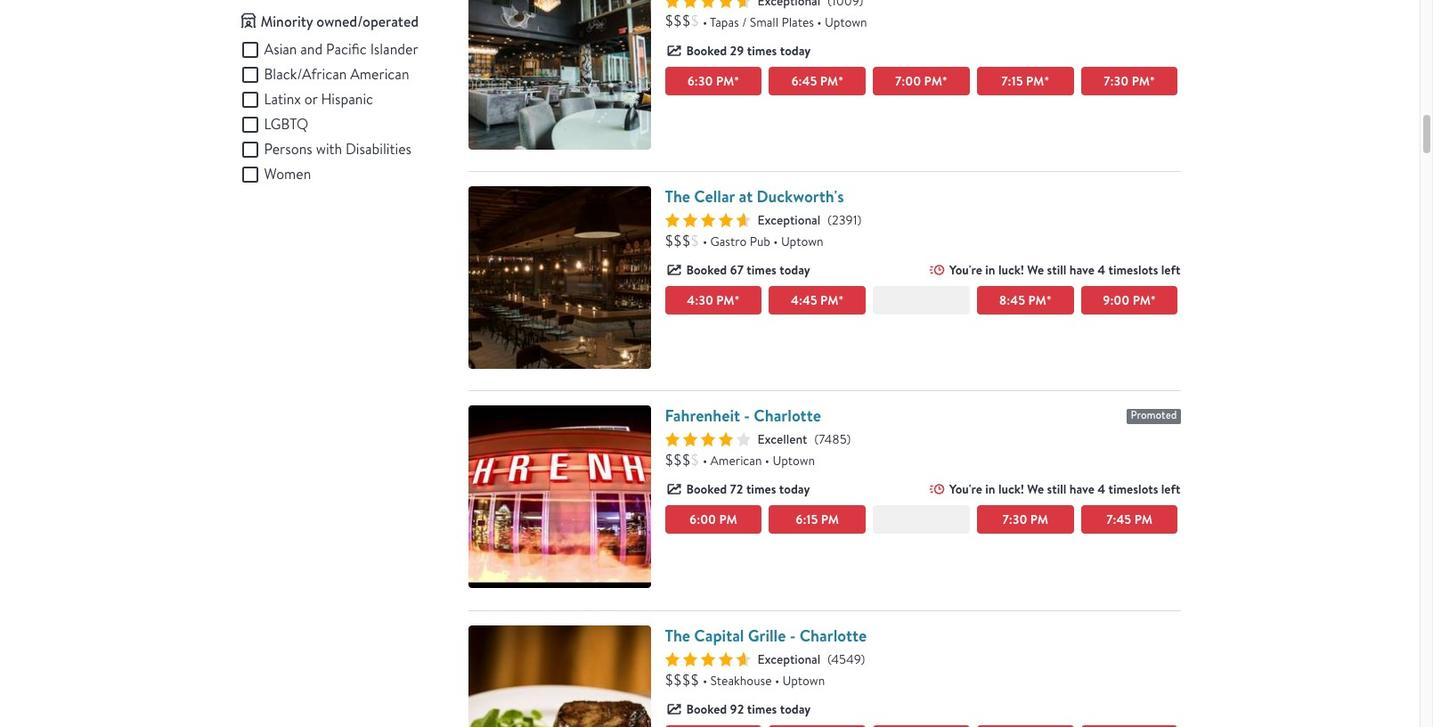 Task type: vqa. For each thing, say whether or not it's contained in the screenshot.
"YOU'RE"
yes



Task type: describe. For each thing, give the bounding box(es) containing it.
a photo of the cellar at duckworth's restaurant image
[[468, 186, 651, 369]]

latinx or hispanic
[[264, 90, 373, 108]]

4:45
[[791, 291, 818, 309]]

1 vertical spatial )
[[847, 432, 851, 448]]

fahrenheit - charlotte
[[665, 405, 821, 427]]

latinx
[[264, 90, 301, 108]]

6:15
[[796, 511, 818, 529]]

you're in luck! we still have 4 timeslots left for 8:45 pm
[[950, 261, 1181, 279]]

you're for 8:45 pm
[[950, 261, 983, 279]]

• down '4.8 stars' image
[[703, 672, 708, 688]]

29
[[730, 41, 744, 59]]

pm for 8:45 pm
[[1029, 291, 1047, 309]]

the cellar at duckworth's link
[[665, 185, 844, 208]]

times for 72
[[747, 481, 776, 498]]

pub
[[750, 233, 771, 249]]

) for the cellar at duckworth's
[[857, 212, 862, 228]]

exceptional for duckworth's
[[758, 212, 821, 228]]

* for 4:45 pm *
[[839, 291, 844, 309]]

8:45 pm *
[[999, 291, 1052, 309]]

american inside minority owned/operated group
[[350, 65, 409, 83]]

pm for 7:15 pm
[[1026, 72, 1044, 90]]

0 horizontal spatial -
[[744, 405, 750, 427]]

7:15 pm *
[[1002, 72, 1050, 90]]

gastro
[[711, 233, 747, 249]]

owned/operated
[[317, 11, 419, 31]]

pm for 7:00 pm
[[924, 72, 942, 90]]

7:30 pm
[[1003, 511, 1049, 529]]

in for 8:45 pm
[[986, 261, 996, 279]]

7:30 pm *
[[1104, 72, 1155, 90]]

7:30 for 7:30 pm *
[[1104, 72, 1129, 90]]

pm for 4:30 pm
[[717, 291, 735, 309]]

* for 8:45 pm *
[[1047, 291, 1052, 309]]

9:00
[[1103, 291, 1130, 309]]

67
[[730, 261, 744, 279]]

tapas
[[710, 14, 739, 30]]

9:00 pm *
[[1103, 291, 1156, 309]]

pm for 6:45 pm
[[820, 72, 838, 90]]

7:15
[[1002, 72, 1023, 90]]

today for booked 67 times today
[[780, 261, 811, 279]]

$$$ $ • gastro pub • uptown
[[665, 231, 824, 250]]

today for booked 92 times today
[[780, 700, 811, 718]]

today for booked 29 times today
[[780, 41, 811, 59]]

pm for 7:30 pm
[[1132, 72, 1150, 90]]

• right pub
[[774, 233, 778, 249]]

( for -
[[828, 651, 832, 667]]

/
[[742, 14, 747, 30]]

4 for 7:45 pm
[[1098, 481, 1106, 498]]

capital
[[694, 624, 744, 647]]

promoted
[[1131, 408, 1177, 423]]

pm for 6:30 pm
[[716, 72, 734, 90]]

booked 72 times today
[[686, 481, 810, 498]]

7:30 for 7:30 pm
[[1003, 511, 1028, 529]]

• left the tapas
[[703, 14, 708, 30]]

lgbtq
[[264, 115, 308, 133]]

and
[[301, 40, 323, 58]]

* for 6:30 pm *
[[734, 72, 740, 90]]

$$$$ • steakhouse • uptown
[[665, 670, 825, 689]]

the capital grille - charlotte link
[[665, 624, 867, 647]]

hispanic
[[321, 90, 373, 108]]

* for 9:00 pm *
[[1151, 291, 1156, 309]]

1 vertical spatial (
[[815, 432, 819, 448]]

2 4.7 stars image from the top
[[665, 213, 751, 227]]

excellent ( 7485 )
[[758, 432, 851, 448]]

today for booked 72 times today
[[779, 481, 810, 498]]

uptown inside $$$ $ • american • uptown
[[773, 453, 815, 469]]

the cellar at duckworth's
[[665, 185, 844, 208]]

• left gastro
[[703, 233, 708, 249]]

$$$ $ • tapas / small plates • uptown
[[665, 12, 867, 31]]

• down the 4.1 stars image
[[703, 453, 708, 469]]

$$$ for booked 72 times today
[[665, 451, 691, 470]]

still for 8:45 pm
[[1047, 261, 1067, 279]]

) for the capital grille - charlotte
[[861, 651, 865, 667]]

6:45 pm *
[[792, 72, 844, 90]]

$ for booked 72 times today
[[691, 451, 699, 470]]

2391
[[832, 212, 857, 228]]

4:30
[[687, 291, 714, 309]]

1 $ from the top
[[691, 12, 699, 31]]

booked for booked 72 times today
[[686, 481, 727, 498]]

booked for booked 67 times today
[[686, 261, 727, 279]]

steakhouse
[[710, 672, 772, 688]]

cellar
[[694, 185, 735, 208]]

booked for booked 92 times today
[[686, 700, 727, 718]]

exceptional for -
[[758, 651, 821, 667]]

exceptional ( 2391 )
[[758, 212, 862, 228]]

times for 67
[[747, 261, 777, 279]]

fahrenheit - charlotte link
[[665, 405, 821, 427]]

6:00 pm link
[[665, 505, 762, 534]]

left for 9:00 pm
[[1162, 261, 1181, 279]]



Task type: locate. For each thing, give the bounding box(es) containing it.
-
[[744, 405, 750, 427], [790, 624, 796, 647]]

0 vertical spatial left
[[1162, 261, 1181, 279]]

1 vertical spatial the
[[665, 624, 690, 647]]

* for 7:15 pm *
[[1044, 72, 1050, 90]]

persons with disabilities
[[264, 139, 412, 158]]

6:45
[[792, 72, 817, 90]]

left
[[1162, 261, 1181, 279], [1162, 481, 1181, 498]]

2 4 from the top
[[1098, 481, 1106, 498]]

1 the from the top
[[665, 185, 690, 208]]

$ down the 4.1 stars image
[[691, 451, 699, 470]]

you're for 7:30 pm
[[950, 481, 983, 498]]

booked
[[686, 41, 727, 59], [686, 261, 727, 279], [686, 481, 727, 498], [686, 700, 727, 718]]

times
[[747, 41, 777, 59], [747, 261, 777, 279], [747, 481, 776, 498], [747, 700, 777, 718]]

2 exceptional from the top
[[758, 651, 821, 667]]

4 booked from the top
[[686, 700, 727, 718]]

4.8 stars image
[[665, 652, 751, 666]]

pm for 4:45 pm
[[821, 291, 839, 309]]

1 4.7 stars image from the top
[[665, 0, 751, 8]]

today up 4:45
[[780, 261, 811, 279]]

6:30
[[687, 72, 713, 90]]

1 vertical spatial have
[[1070, 481, 1095, 498]]

pacific
[[326, 40, 367, 58]]

minority owned/operated group
[[239, 39, 440, 185]]

with
[[316, 139, 342, 158]]

* for 4:30 pm *
[[735, 291, 740, 309]]

( right excellent
[[815, 432, 819, 448]]

$$$
[[665, 12, 691, 31], [665, 231, 691, 250], [665, 451, 691, 470]]

you're
[[950, 261, 983, 279], [950, 481, 983, 498]]

2 you're from the top
[[950, 481, 983, 498]]

times right 67
[[747, 261, 777, 279]]

a photo of mariposa restaurant image
[[468, 0, 651, 149]]

2 we from the top
[[1027, 481, 1044, 498]]

the left cellar
[[665, 185, 690, 208]]

0 vertical spatial 4.7 stars image
[[665, 0, 751, 8]]

today down exceptional ( 4549 )
[[780, 700, 811, 718]]

still
[[1047, 261, 1067, 279], [1047, 481, 1067, 498]]

1 vertical spatial 4
[[1098, 481, 1106, 498]]

0 horizontal spatial 7:30
[[1003, 511, 1028, 529]]

timeslots for 7:45 pm
[[1109, 481, 1159, 498]]

times right 92
[[747, 700, 777, 718]]

0 vertical spatial luck!
[[999, 261, 1024, 279]]

0 vertical spatial you're in luck! we still have 4 timeslots left
[[950, 261, 1181, 279]]

still up 7:30 pm link
[[1047, 481, 1067, 498]]

2 vertical spatial $$$
[[665, 451, 691, 470]]

( down "the capital grille - charlotte" link
[[828, 651, 832, 667]]

4 for 9:00 pm
[[1098, 261, 1106, 279]]

4.1 stars image
[[665, 432, 751, 447]]

2 vertical spatial $
[[691, 451, 699, 470]]

0 vertical spatial -
[[744, 405, 750, 427]]

1 vertical spatial charlotte
[[800, 624, 867, 647]]

1 vertical spatial in
[[986, 481, 996, 498]]

we for 8:45 pm
[[1027, 261, 1044, 279]]

* for 7:30 pm *
[[1150, 72, 1155, 90]]

0 vertical spatial (
[[828, 212, 832, 228]]

0 vertical spatial you're
[[950, 261, 983, 279]]

still for 7:30 pm
[[1047, 481, 1067, 498]]

have
[[1070, 261, 1095, 279], [1070, 481, 1095, 498]]

the up '4.8 stars' image
[[665, 624, 690, 647]]

1 vertical spatial $
[[691, 231, 699, 250]]

( down duckworth's
[[828, 212, 832, 228]]

women
[[264, 164, 311, 183]]

0 vertical spatial $
[[691, 12, 699, 31]]

0 vertical spatial american
[[350, 65, 409, 83]]

uptown right plates
[[825, 14, 867, 30]]

american up "72"
[[711, 453, 762, 469]]

• right plates
[[817, 14, 822, 30]]

$
[[691, 12, 699, 31], [691, 231, 699, 250], [691, 451, 699, 470]]

1 you're from the top
[[950, 261, 983, 279]]

we for 7:30 pm
[[1027, 481, 1044, 498]]

the capital grille - charlotte
[[665, 624, 867, 647]]

$$$ for booked 67 times today
[[665, 231, 691, 250]]

uptown
[[825, 14, 867, 30], [781, 233, 824, 249], [773, 453, 815, 469], [783, 672, 825, 688]]

1 vertical spatial exceptional
[[758, 651, 821, 667]]

you're in luck! we still have 4 timeslots left up 8:45 pm *
[[950, 261, 1181, 279]]

1 vertical spatial we
[[1027, 481, 1044, 498]]

still up 8:45 pm *
[[1047, 261, 1067, 279]]

4.7 stars image up the tapas
[[665, 0, 751, 8]]

0 vertical spatial have
[[1070, 261, 1095, 279]]

times for 29
[[747, 41, 777, 59]]

1 vertical spatial left
[[1162, 481, 1181, 498]]

2 $$$ from the top
[[665, 231, 691, 250]]

excellent
[[758, 432, 808, 448]]

4
[[1098, 261, 1106, 279], [1098, 481, 1106, 498]]

booked for booked 29 times today
[[686, 41, 727, 59]]

minority
[[261, 11, 313, 31]]

you're in luck! we still have 4 timeslots left up 7:30 pm link
[[950, 481, 1181, 498]]

plates
[[782, 14, 814, 30]]

the for the capital grille - charlotte
[[665, 624, 690, 647]]

- right fahrenheit
[[744, 405, 750, 427]]

have for 9:00 pm
[[1070, 261, 1095, 279]]

6:15 pm
[[796, 511, 839, 529]]

$ left the tapas
[[691, 12, 699, 31]]

today down plates
[[780, 41, 811, 59]]

persons
[[264, 139, 313, 158]]

we up 7:30 pm link
[[1027, 481, 1044, 498]]

uptown down exceptional ( 4549 )
[[783, 672, 825, 688]]

charlotte up excellent
[[754, 405, 821, 427]]

2 in from the top
[[986, 481, 996, 498]]

1 vertical spatial timeslots
[[1109, 481, 1159, 498]]

2 timeslots from the top
[[1109, 481, 1159, 498]]

7:30
[[1104, 72, 1129, 90], [1003, 511, 1028, 529]]

1 in from the top
[[986, 261, 996, 279]]

duckworth's
[[757, 185, 844, 208]]

1 exceptional from the top
[[758, 212, 821, 228]]

booked left 29
[[686, 41, 727, 59]]

or
[[304, 90, 318, 108]]

booked 92 times today
[[686, 700, 811, 718]]

1 horizontal spatial 7:30
[[1104, 72, 1129, 90]]

the for the cellar at duckworth's
[[665, 185, 690, 208]]

1 horizontal spatial american
[[711, 453, 762, 469]]

timeslots up 7:45 pm link
[[1109, 481, 1159, 498]]

(
[[828, 212, 832, 228], [815, 432, 819, 448], [828, 651, 832, 667]]

1 luck! from the top
[[999, 261, 1024, 279]]

1 vertical spatial you're in luck! we still have 4 timeslots left
[[950, 481, 1181, 498]]

luck! up the 8:45
[[999, 261, 1024, 279]]

3 $ from the top
[[691, 451, 699, 470]]

6:15 pm link
[[769, 505, 866, 534]]

0 vertical spatial the
[[665, 185, 690, 208]]

booked left 92
[[686, 700, 727, 718]]

in
[[986, 261, 996, 279], [986, 481, 996, 498]]

4549
[[832, 651, 861, 667]]

charlotte
[[754, 405, 821, 427], [800, 624, 867, 647]]

2 have from the top
[[1070, 481, 1095, 498]]

0 vertical spatial still
[[1047, 261, 1067, 279]]

american
[[350, 65, 409, 83], [711, 453, 762, 469]]

2 you're in luck! we still have 4 timeslots left from the top
[[950, 481, 1181, 498]]

uptown inside $$$$ • steakhouse • uptown
[[783, 672, 825, 688]]

1 4 from the top
[[1098, 261, 1106, 279]]

7485
[[819, 432, 847, 448]]

1 vertical spatial you're
[[950, 481, 983, 498]]

0 vertical spatial in
[[986, 261, 996, 279]]

* for 7:00 pm *
[[942, 72, 948, 90]]

luck! for 8:45 pm
[[999, 261, 1024, 279]]

uptown inside $$$ $ • tapas / small plates • uptown
[[825, 14, 867, 30]]

0 vertical spatial timeslots
[[1109, 261, 1159, 279]]

a photo of the capital grille - charlotte restaurant image
[[468, 625, 651, 727]]

7:45 pm link
[[1081, 505, 1178, 534]]

6:30 pm *
[[687, 72, 740, 90]]

( for duckworth's
[[828, 212, 832, 228]]

you're in luck! we still have 4 timeslots left for 7:30 pm
[[950, 481, 1181, 498]]

1 vertical spatial 7:30
[[1003, 511, 1028, 529]]

$$$ left the tapas
[[665, 12, 691, 31]]

4 up 9:00
[[1098, 261, 1106, 279]]

0 vertical spatial $$$
[[665, 12, 691, 31]]

1 left from the top
[[1162, 261, 1181, 279]]

1 vertical spatial -
[[790, 624, 796, 647]]

black/african
[[264, 65, 347, 83]]

a photo of fahrenheit - charlotte restaurant image
[[468, 406, 651, 588]]

0 vertical spatial )
[[857, 212, 862, 228]]

1 vertical spatial american
[[711, 453, 762, 469]]

2 booked from the top
[[686, 261, 727, 279]]

1 vertical spatial 4.7 stars image
[[665, 213, 751, 227]]

4 up 7:45 pm link
[[1098, 481, 1106, 498]]

asian and pacific islander
[[264, 40, 418, 58]]

2 vertical spatial )
[[861, 651, 865, 667]]

$ for booked 67 times today
[[691, 231, 699, 250]]

1 vertical spatial luck!
[[999, 481, 1024, 498]]

0 horizontal spatial american
[[350, 65, 409, 83]]

booked left "72"
[[686, 481, 727, 498]]

4:45 pm *
[[791, 291, 844, 309]]

1 vertical spatial still
[[1047, 481, 1067, 498]]

7:30 pm link
[[977, 505, 1074, 534]]

american inside $$$ $ • american • uptown
[[711, 453, 762, 469]]

0 vertical spatial 7:30
[[1104, 72, 1129, 90]]

6:00
[[690, 511, 716, 529]]

timeslots
[[1109, 261, 1159, 279], [1109, 481, 1159, 498]]

2 the from the top
[[665, 624, 690, 647]]

1 $$$ from the top
[[665, 12, 691, 31]]

disabilities
[[346, 139, 412, 158]]

exceptional down duckworth's
[[758, 212, 821, 228]]

$$$ $ • american • uptown
[[665, 451, 815, 470]]

we up 8:45 pm *
[[1027, 261, 1044, 279]]

$$$ left gastro
[[665, 231, 691, 250]]

$ left gastro
[[691, 231, 699, 250]]

2 left from the top
[[1162, 481, 1181, 498]]

today up 6:15
[[779, 481, 810, 498]]

times right "72"
[[747, 481, 776, 498]]

92
[[730, 700, 744, 718]]

•
[[703, 14, 708, 30], [817, 14, 822, 30], [703, 233, 708, 249], [774, 233, 778, 249], [703, 453, 708, 469], [765, 453, 770, 469], [703, 672, 708, 688], [775, 672, 780, 688]]

timeslots for 9:00 pm
[[1109, 261, 1159, 279]]

1 timeslots from the top
[[1109, 261, 1159, 279]]

- right grille
[[790, 624, 796, 647]]

times for 92
[[747, 700, 777, 718]]

• down excellent
[[765, 453, 770, 469]]

2 $ from the top
[[691, 231, 699, 250]]

at
[[739, 185, 753, 208]]

grille
[[748, 624, 786, 647]]

luck!
[[999, 261, 1024, 279], [999, 481, 1024, 498]]

6:00 pm
[[690, 511, 737, 529]]

american down islander
[[350, 65, 409, 83]]

8:45
[[999, 291, 1026, 309]]

*
[[734, 72, 740, 90], [838, 72, 844, 90], [942, 72, 948, 90], [1044, 72, 1050, 90], [1150, 72, 1155, 90], [735, 291, 740, 309], [839, 291, 844, 309], [1047, 291, 1052, 309], [1151, 291, 1156, 309]]

7:00
[[895, 72, 921, 90]]

4:30 pm *
[[687, 291, 740, 309]]

uptown inside $$$ $ • gastro pub • uptown
[[781, 233, 824, 249]]

7:45
[[1107, 511, 1132, 529]]

)
[[857, 212, 862, 228], [847, 432, 851, 448], [861, 651, 865, 667]]

1 you're in luck! we still have 4 timeslots left from the top
[[950, 261, 1181, 279]]

pm for 9:00 pm
[[1133, 291, 1151, 309]]

the
[[665, 185, 690, 208], [665, 624, 690, 647]]

4.7 stars image down cellar
[[665, 213, 751, 227]]

small
[[750, 14, 779, 30]]

exceptional
[[758, 212, 821, 228], [758, 651, 821, 667]]

0 vertical spatial we
[[1027, 261, 1044, 279]]

0 vertical spatial charlotte
[[754, 405, 821, 427]]

2 vertical spatial (
[[828, 651, 832, 667]]

0 vertical spatial 4
[[1098, 261, 1106, 279]]

islander
[[370, 40, 418, 58]]

fahrenheit
[[665, 405, 740, 427]]

have for 7:45 pm
[[1070, 481, 1095, 498]]

3 booked from the top
[[686, 481, 727, 498]]

in for 7:30 pm
[[986, 481, 996, 498]]

* for 6:45 pm *
[[838, 72, 844, 90]]

72
[[730, 481, 744, 498]]

• right steakhouse
[[775, 672, 780, 688]]

times right 29
[[747, 41, 777, 59]]

exceptional ( 4549 )
[[758, 651, 865, 667]]

0 vertical spatial exceptional
[[758, 212, 821, 228]]

7:45 pm
[[1107, 511, 1153, 529]]

uptown down exceptional ( 2391 )
[[781, 233, 824, 249]]

1 still from the top
[[1047, 261, 1067, 279]]

1 vertical spatial $$$
[[665, 231, 691, 250]]

1 booked from the top
[[686, 41, 727, 59]]

minority owned/operated
[[261, 11, 419, 31]]

luck! for 7:30 pm
[[999, 481, 1024, 498]]

2 still from the top
[[1047, 481, 1067, 498]]

left for 7:45 pm
[[1162, 481, 1181, 498]]

3 $$$ from the top
[[665, 451, 691, 470]]

you're in luck! we still have 4 timeslots left
[[950, 261, 1181, 279], [950, 481, 1181, 498]]

1 have from the top
[[1070, 261, 1095, 279]]

timeslots up 9:00 pm *
[[1109, 261, 1159, 279]]

7:00 pm *
[[895, 72, 948, 90]]

asian
[[264, 40, 297, 58]]

booked 29 times today
[[686, 41, 811, 59]]

1 horizontal spatial -
[[790, 624, 796, 647]]

luck! up 7:30 pm
[[999, 481, 1024, 498]]

4.7 stars image
[[665, 0, 751, 8], [665, 213, 751, 227]]

2 luck! from the top
[[999, 481, 1024, 498]]

exceptional down grille
[[758, 651, 821, 667]]

booked 67 times today
[[686, 261, 811, 279]]

1 we from the top
[[1027, 261, 1044, 279]]

black/african american
[[264, 65, 409, 83]]

booked left 67
[[686, 261, 727, 279]]

charlotte up 4549
[[800, 624, 867, 647]]

uptown down the excellent ( 7485 )
[[773, 453, 815, 469]]

$$$$
[[665, 670, 699, 689]]

$$$ down the 4.1 stars image
[[665, 451, 691, 470]]



